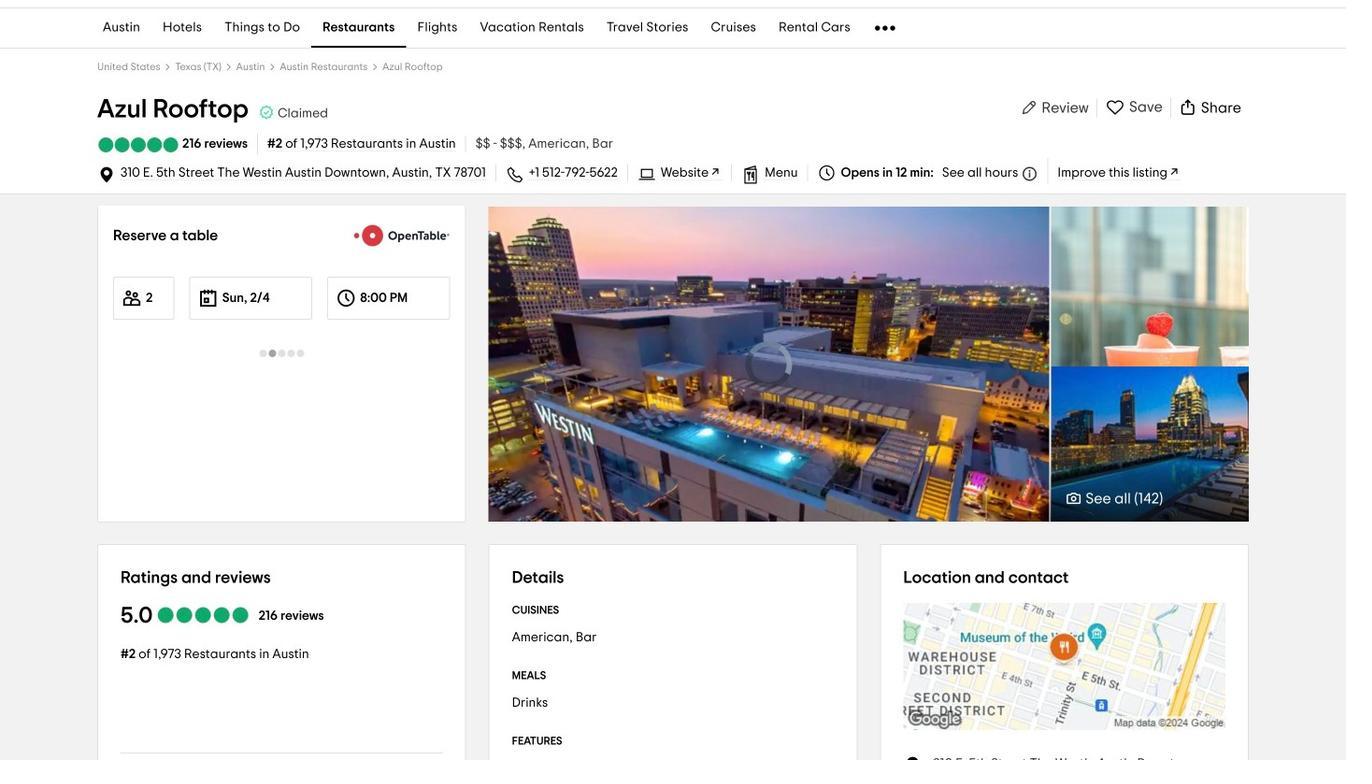 Task type: locate. For each thing, give the bounding box(es) containing it.
video player region
[[489, 207, 1050, 522]]



Task type: describe. For each thing, give the bounding box(es) containing it.
5.0 of 5 bubbles image
[[97, 137, 180, 152]]



Task type: vqa. For each thing, say whether or not it's contained in the screenshot.
video player region
yes



